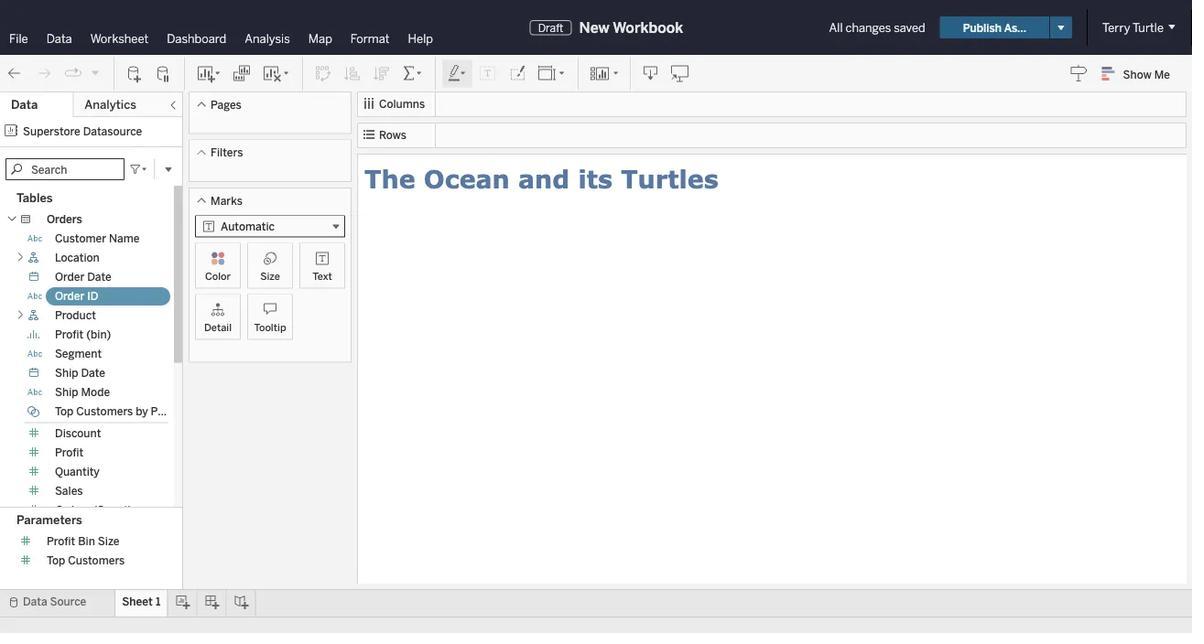 Task type: vqa. For each thing, say whether or not it's contained in the screenshot.
MANAGER
no



Task type: locate. For each thing, give the bounding box(es) containing it.
0 vertical spatial data
[[46, 31, 72, 46]]

superstore
[[23, 125, 80, 138]]

date up mode
[[81, 367, 105, 380]]

replay animation image up "analytics"
[[90, 67, 101, 78]]

1 vertical spatial top
[[47, 555, 65, 568]]

profit for profit bin size
[[47, 535, 75, 549]]

tooltip
[[254, 321, 286, 334]]

data
[[46, 31, 72, 46], [11, 98, 38, 112], [23, 596, 47, 609]]

size right bin
[[98, 535, 119, 549]]

highlight image
[[447, 65, 468, 83]]

rows
[[379, 129, 407, 142]]

0 vertical spatial top
[[55, 405, 74, 418]]

profit down parameters
[[47, 535, 75, 549]]

profit
[[55, 328, 84, 342], [151, 405, 179, 418], [55, 446, 84, 460], [47, 535, 75, 549]]

customers
[[76, 405, 133, 418], [68, 555, 125, 568]]

orders (count)
[[55, 504, 132, 517]]

1 horizontal spatial size
[[260, 270, 280, 283]]

top customers
[[47, 555, 125, 568]]

data down undo image
[[11, 98, 38, 112]]

customers for top customers
[[68, 555, 125, 568]]

2 ship from the top
[[55, 386, 78, 399]]

download image
[[642, 65, 660, 83]]

changes
[[846, 20, 891, 35]]

date up id
[[87, 271, 112, 284]]

profit right by
[[151, 405, 179, 418]]

data left source
[[23, 596, 47, 609]]

me
[[1154, 68, 1170, 81]]

data up redo icon
[[46, 31, 72, 46]]

orders
[[47, 213, 82, 226], [55, 504, 90, 517]]

the ocean and its turtles
[[364, 164, 719, 194]]

order up product
[[55, 290, 85, 303]]

order up order id
[[55, 271, 85, 284]]

profit down product
[[55, 328, 84, 342]]

2 order from the top
[[55, 290, 85, 303]]

orders up customer
[[47, 213, 82, 226]]

publish as...
[[963, 21, 1027, 34]]

id
[[87, 290, 98, 303]]

replay animation image
[[64, 64, 82, 83], [90, 67, 101, 78]]

order
[[55, 271, 85, 284], [55, 290, 85, 303]]

top down the profit bin size at the bottom left of page
[[47, 555, 65, 568]]

size up 'tooltip'
[[260, 270, 280, 283]]

columns
[[379, 98, 425, 111]]

0 vertical spatial order
[[55, 271, 85, 284]]

all changes saved
[[829, 20, 926, 35]]

data guide image
[[1070, 64, 1088, 82]]

1 vertical spatial customers
[[68, 555, 125, 568]]

profit up quantity
[[55, 446, 84, 460]]

dashboard
[[167, 31, 226, 46]]

0 horizontal spatial size
[[98, 535, 119, 549]]

file
[[9, 31, 28, 46]]

datasource
[[83, 125, 142, 138]]

swap rows and columns image
[[314, 65, 332, 83]]

0 vertical spatial ship
[[55, 367, 78, 380]]

customers down bin
[[68, 555, 125, 568]]

pages
[[211, 98, 241, 111]]

new worksheet image
[[196, 65, 222, 83]]

1 vertical spatial date
[[81, 367, 105, 380]]

parameters
[[16, 513, 82, 528]]

orders for orders (count)
[[55, 504, 90, 517]]

replay animation image right redo icon
[[64, 64, 82, 83]]

analysis
[[245, 31, 290, 46]]

marks
[[211, 194, 243, 207]]

saved
[[894, 20, 926, 35]]

top for top customers
[[47, 555, 65, 568]]

top
[[55, 405, 74, 418], [47, 555, 65, 568]]

text
[[313, 270, 332, 283]]

1
[[156, 596, 161, 609]]

name
[[109, 232, 140, 245]]

quantity
[[55, 466, 100, 479]]

ship
[[55, 367, 78, 380], [55, 386, 78, 399]]

product
[[55, 309, 96, 322]]

0 vertical spatial date
[[87, 271, 112, 284]]

customers down mode
[[76, 405, 133, 418]]

turtle
[[1133, 20, 1164, 35]]

its
[[578, 164, 613, 194]]

1 ship from the top
[[55, 367, 78, 380]]

order id
[[55, 290, 98, 303]]

0 vertical spatial orders
[[47, 213, 82, 226]]

workbook
[[613, 19, 683, 36]]

ship down segment
[[55, 367, 78, 380]]

1 order from the top
[[55, 271, 85, 284]]

1 vertical spatial order
[[55, 290, 85, 303]]

order for order id
[[55, 290, 85, 303]]

top up discount
[[55, 405, 74, 418]]

profit bin size
[[47, 535, 119, 549]]

date
[[87, 271, 112, 284], [81, 367, 105, 380]]

worksheet
[[90, 31, 149, 46]]

1 vertical spatial orders
[[55, 504, 90, 517]]

terry turtle
[[1103, 20, 1164, 35]]

duplicate image
[[233, 65, 251, 83]]

0 vertical spatial customers
[[76, 405, 133, 418]]

1 vertical spatial ship
[[55, 386, 78, 399]]

orders down sales
[[55, 504, 90, 517]]

size
[[260, 270, 280, 283], [98, 535, 119, 549]]

sort descending image
[[373, 65, 391, 83]]

(count)
[[92, 504, 132, 517]]

location
[[55, 251, 100, 265]]

ship down ship date
[[55, 386, 78, 399]]

1 vertical spatial data
[[11, 98, 38, 112]]

map
[[308, 31, 332, 46]]

bin
[[78, 535, 95, 549]]

tables
[[16, 191, 53, 206]]



Task type: describe. For each thing, give the bounding box(es) containing it.
analytics
[[85, 98, 136, 112]]

terry
[[1103, 20, 1131, 35]]

pause auto updates image
[[155, 65, 173, 83]]

1 vertical spatial size
[[98, 535, 119, 549]]

date for order date
[[87, 271, 112, 284]]

new data source image
[[125, 65, 144, 83]]

source
[[50, 596, 86, 609]]

fit image
[[538, 65, 567, 83]]

date for ship date
[[81, 367, 105, 380]]

publish as... button
[[940, 16, 1049, 38]]

show me button
[[1094, 60, 1187, 88]]

help
[[408, 31, 433, 46]]

top customers by profit
[[55, 405, 179, 418]]

0 horizontal spatial replay animation image
[[64, 64, 82, 83]]

sheet 1
[[122, 596, 161, 609]]

mode
[[81, 386, 110, 399]]

show labels image
[[479, 65, 497, 83]]

new workbook
[[579, 19, 683, 36]]

Search text field
[[5, 158, 125, 180]]

segment
[[55, 348, 102, 361]]

format
[[351, 31, 390, 46]]

publish
[[963, 21, 1002, 34]]

the
[[364, 164, 415, 194]]

discount
[[55, 427, 101, 440]]

format workbook image
[[508, 65, 527, 83]]

draft
[[538, 21, 564, 34]]

new
[[579, 19, 610, 36]]

ocean
[[424, 164, 510, 194]]

all
[[829, 20, 843, 35]]

show me
[[1123, 68, 1170, 81]]

redo image
[[35, 65, 53, 83]]

totals image
[[402, 65, 424, 83]]

profit for profit (bin)
[[55, 328, 84, 342]]

customer name
[[55, 232, 140, 245]]

1 horizontal spatial replay animation image
[[90, 67, 101, 78]]

order for order date
[[55, 271, 85, 284]]

by
[[136, 405, 148, 418]]

customers for top customers by profit
[[76, 405, 133, 418]]

ship for ship date
[[55, 367, 78, 380]]

collapse image
[[168, 100, 179, 111]]

filters
[[211, 146, 243, 159]]

0 vertical spatial size
[[260, 270, 280, 283]]

sheet
[[122, 596, 153, 609]]

ship date
[[55, 367, 105, 380]]

data source
[[23, 596, 86, 609]]

(bin)
[[86, 328, 111, 342]]

as...
[[1004, 21, 1027, 34]]

ship mode
[[55, 386, 110, 399]]

top for top customers by profit
[[55, 405, 74, 418]]

superstore datasource
[[23, 125, 142, 138]]

profit (bin)
[[55, 328, 111, 342]]

undo image
[[5, 65, 24, 83]]

order date
[[55, 271, 112, 284]]

show/hide cards image
[[590, 65, 619, 83]]

detail
[[204, 321, 232, 334]]

customer
[[55, 232, 106, 245]]

and
[[518, 164, 570, 194]]

sales
[[55, 485, 83, 498]]

color
[[205, 270, 231, 283]]

orders for orders
[[47, 213, 82, 226]]

ship for ship mode
[[55, 386, 78, 399]]

2 vertical spatial data
[[23, 596, 47, 609]]

turtles
[[621, 164, 719, 194]]

publish your workbook to edit in tableau desktop image
[[671, 65, 690, 83]]

sort ascending image
[[343, 65, 362, 83]]

clear sheet image
[[262, 65, 291, 83]]

show
[[1123, 68, 1152, 81]]

profit for profit
[[55, 446, 84, 460]]



